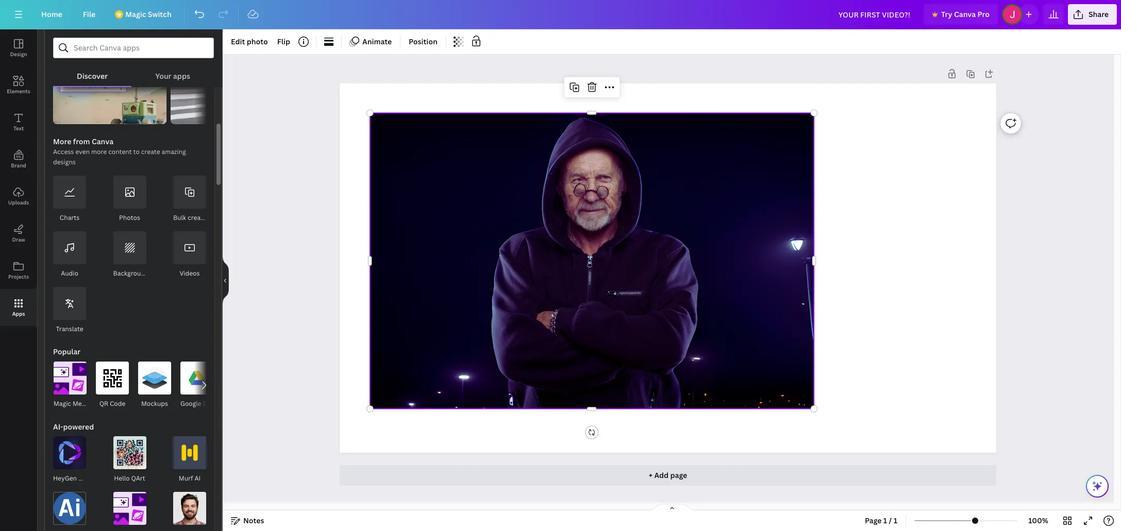 Task type: vqa. For each thing, say whether or not it's contained in the screenshot.
THE A inside Create a team button
no



Task type: locate. For each thing, give the bounding box(es) containing it.
0 horizontal spatial 1
[[883, 516, 887, 526]]

ai right murf
[[195, 474, 201, 483]]

1 horizontal spatial ai
[[195, 474, 201, 483]]

0 horizontal spatial ai
[[78, 474, 84, 483]]

page
[[865, 516, 882, 526]]

magic switch
[[125, 9, 171, 19]]

ai for murf
[[195, 474, 201, 483]]

draw
[[12, 236, 25, 243]]

0 horizontal spatial create
[[141, 147, 160, 156]]

try canva pro button
[[924, 4, 998, 25]]

photo
[[247, 37, 268, 46]]

magic
[[125, 9, 146, 19], [54, 399, 71, 408]]

amazing
[[162, 147, 186, 156]]

Design title text field
[[830, 4, 920, 25]]

1 vertical spatial magic
[[54, 399, 71, 408]]

qart
[[131, 474, 145, 483]]

1 vertical spatial canva
[[92, 137, 113, 146]]

magic inside magic switch "button"
[[125, 9, 146, 19]]

1 1 from the left
[[883, 516, 887, 526]]

designs
[[53, 158, 76, 166]]

100%
[[1028, 516, 1048, 526]]

avatars
[[86, 474, 108, 483]]

canva
[[954, 9, 976, 19], [92, 137, 113, 146]]

code
[[110, 399, 125, 408]]

0 vertical spatial canva
[[954, 9, 976, 19]]

0 vertical spatial create
[[141, 147, 160, 156]]

design button
[[0, 29, 37, 66]]

share button
[[1068, 4, 1117, 25]]

create right "bulk"
[[188, 213, 207, 222]]

photos
[[119, 213, 140, 222]]

popular
[[53, 347, 81, 357]]

magic left switch
[[125, 9, 146, 19]]

create inside more from canva access even more content to create amazing designs
[[141, 147, 160, 156]]

more
[[91, 147, 107, 156]]

2 ai from the left
[[195, 474, 201, 483]]

magic for magic media
[[54, 399, 71, 408]]

page
[[670, 471, 687, 480]]

1 horizontal spatial 1
[[894, 516, 897, 526]]

charts
[[60, 213, 79, 222]]

ai
[[78, 474, 84, 483], [195, 474, 201, 483]]

canva right try
[[954, 9, 976, 19]]

1 vertical spatial create
[[188, 213, 207, 222]]

notes
[[243, 516, 264, 526]]

audio
[[61, 269, 78, 278]]

switch
[[148, 9, 171, 19]]

1 horizontal spatial create
[[188, 213, 207, 222]]

0 vertical spatial magic
[[125, 9, 146, 19]]

apps
[[173, 71, 190, 81]]

position
[[409, 37, 437, 46]]

even
[[75, 147, 90, 156]]

0 horizontal spatial magic
[[54, 399, 71, 408]]

ai left avatars
[[78, 474, 84, 483]]

1 left / on the right bottom of page
[[883, 516, 887, 526]]

0 horizontal spatial canva
[[92, 137, 113, 146]]

edit
[[231, 37, 245, 46]]

try
[[941, 9, 952, 19]]

1 horizontal spatial canva
[[954, 9, 976, 19]]

create
[[141, 147, 160, 156], [188, 213, 207, 222]]

1 right / on the right bottom of page
[[894, 516, 897, 526]]

murf ai
[[179, 474, 201, 483]]

apps button
[[0, 289, 37, 326]]

media
[[73, 399, 91, 408]]

heygen ai avatars
[[53, 474, 108, 483]]

elements
[[7, 88, 30, 95]]

1
[[883, 516, 887, 526], [894, 516, 897, 526]]

google drive
[[180, 399, 219, 408]]

canva up more
[[92, 137, 113, 146]]

1 horizontal spatial magic
[[125, 9, 146, 19]]

apps
[[12, 310, 25, 317]]

bulk
[[173, 213, 186, 222]]

draw button
[[0, 215, 37, 252]]

access
[[53, 147, 74, 156]]

page 1 / 1
[[865, 516, 897, 526]]

hide image
[[222, 256, 229, 305]]

heygen
[[53, 474, 77, 483]]

home link
[[33, 4, 70, 25]]

magic left "media"
[[54, 399, 71, 408]]

add
[[654, 471, 669, 480]]

create right to
[[141, 147, 160, 156]]

your apps
[[155, 71, 190, 81]]

projects
[[8, 273, 29, 280]]

1 ai from the left
[[78, 474, 84, 483]]

design
[[10, 51, 27, 58]]

+ add page
[[649, 471, 687, 480]]



Task type: describe. For each thing, give the bounding box(es) containing it.
discover button
[[53, 58, 132, 86]]

your apps button
[[132, 58, 214, 86]]

home
[[41, 9, 62, 19]]

show pages image
[[647, 504, 697, 512]]

canva inside button
[[954, 9, 976, 19]]

100% button
[[1022, 513, 1055, 529]]

flip
[[277, 37, 290, 46]]

your
[[155, 71, 171, 81]]

animate
[[362, 37, 392, 46]]

side panel tab list
[[0, 29, 37, 326]]

+ add page button
[[339, 465, 996, 486]]

elements button
[[0, 66, 37, 104]]

ai-
[[53, 422, 63, 432]]

more from canva access even more content to create amazing designs
[[53, 137, 186, 166]]

content
[[108, 147, 132, 156]]

uploads
[[8, 199, 29, 206]]

text button
[[0, 104, 37, 141]]

textbox with the sentence, 'a rover exploring mars' over an image of a rover exploring mars image
[[53, 73, 166, 124]]

edit photo button
[[227, 34, 272, 50]]

discover
[[77, 71, 108, 81]]

magic for magic switch
[[125, 9, 146, 19]]

google
[[180, 399, 201, 408]]

uploads button
[[0, 178, 37, 215]]

file
[[83, 9, 95, 19]]

translate
[[56, 325, 83, 333]]

powered
[[63, 422, 94, 432]]

create inside more from canva element
[[188, 213, 207, 222]]

videos
[[180, 269, 200, 278]]

hello qart
[[114, 474, 145, 483]]

/
[[889, 516, 892, 526]]

murf
[[179, 474, 193, 483]]

2 1 from the left
[[894, 516, 897, 526]]

brand
[[11, 162, 26, 169]]

more
[[53, 137, 71, 146]]

ai-powered
[[53, 422, 94, 432]]

notes button
[[227, 513, 268, 529]]

bulk create
[[173, 213, 207, 222]]

edit photo
[[231, 37, 268, 46]]

mockups
[[141, 399, 168, 408]]

magic switch button
[[108, 4, 180, 25]]

ai for heygen
[[78, 474, 84, 483]]

file button
[[75, 4, 104, 25]]

main menu bar
[[0, 0, 1121, 29]]

position button
[[405, 34, 442, 50]]

animate button
[[346, 34, 396, 50]]

text
[[13, 125, 24, 132]]

brand button
[[0, 141, 37, 178]]

qr
[[99, 399, 108, 408]]

background
[[113, 269, 149, 278]]

flip button
[[273, 34, 294, 50]]

from
[[73, 137, 90, 146]]

pro
[[978, 9, 990, 19]]

canva assistant image
[[1091, 480, 1104, 493]]

more from canva element
[[53, 176, 207, 335]]

qr code
[[99, 399, 125, 408]]

magic media
[[54, 399, 91, 408]]

drive
[[203, 399, 219, 408]]

try canva pro
[[941, 9, 990, 19]]

+
[[649, 471, 653, 480]]

to
[[133, 147, 140, 156]]

hello
[[114, 474, 130, 483]]

projects button
[[0, 252, 37, 289]]

share
[[1089, 9, 1109, 19]]

canva inside more from canva access even more content to create amazing designs
[[92, 137, 113, 146]]

Search Canva apps search field
[[74, 38, 193, 58]]



